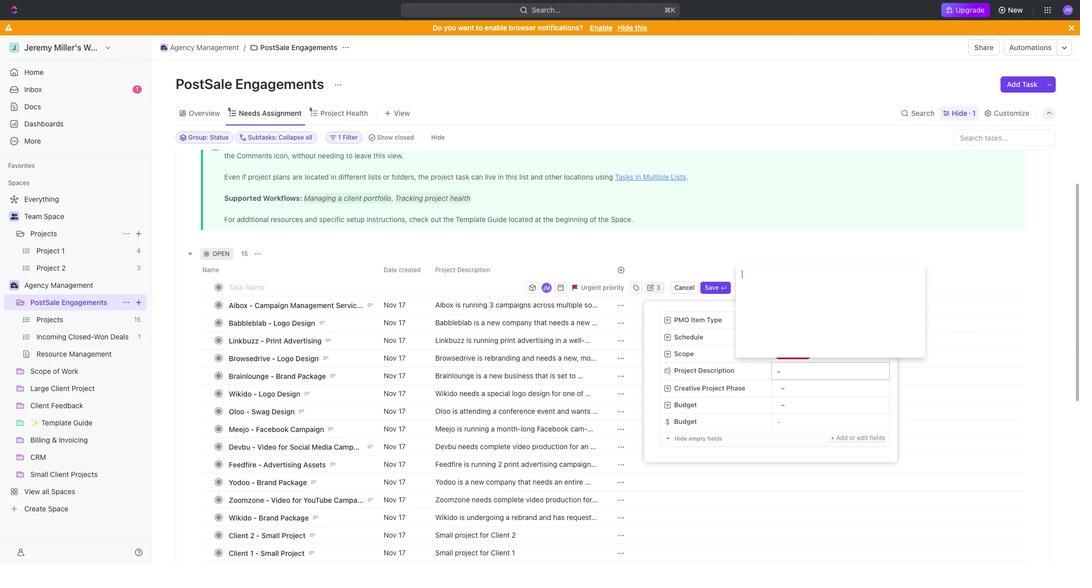 Task type: vqa. For each thing, say whether or not it's contained in the screenshot.
Zoomzone
yes



Task type: locate. For each thing, give the bounding box(es) containing it.
project
[[321, 109, 344, 117], [675, 367, 697, 375], [703, 384, 725, 392], [282, 532, 306, 540], [281, 549, 305, 558]]

health
[[346, 109, 368, 117]]

zoomzone for zoomzone needs complete video production for a youtube campaign to increase brand awareness.
[[436, 496, 470, 504]]

– button for budget
[[772, 398, 890, 414]]

project inside button
[[455, 531, 478, 540]]

campaigns
[[560, 460, 595, 469]]

- for zoomzone - video for youtube campaign
[[266, 496, 269, 505]]

for up awareness.
[[583, 496, 593, 504]]

browsedrive up logo. on the bottom left of the page
[[436, 354, 476, 363]]

fields right "edit"
[[870, 435, 886, 442]]

logo up linkbuzz - print advertising
[[274, 319, 290, 327]]

0 vertical spatial brand
[[276, 372, 296, 381]]

complete inside devbu needs complete video production for an upcoming social media campaign.
[[480, 443, 511, 451]]

running for creation
[[472, 460, 496, 469]]

- up print
[[269, 319, 272, 327]]

2 vertical spatial engagements
[[62, 298, 107, 307]]

1 vertical spatial brand
[[257, 478, 277, 487]]

0 vertical spatial add
[[1008, 80, 1021, 89]]

1 vertical spatial advertising
[[264, 461, 302, 469]]

aibox
[[229, 301, 248, 310]]

advertising inside feedfire is running 2 print advertising campaigns and needs creation of the assets.
[[521, 460, 558, 469]]

design up the 'meejo - facebook campaign' on the left bottom
[[272, 407, 295, 416]]

services
[[336, 301, 365, 310]]

0 vertical spatial postsale
[[260, 43, 290, 52]]

running up the creation
[[472, 460, 496, 469]]

running inside linkbuzz is running print advertising in a well- known magazine and needs content creation.
[[474, 336, 499, 345]]

–
[[777, 367, 781, 376], [781, 385, 785, 393], [781, 401, 785, 409]]

is for browsedrive
[[478, 354, 483, 363]]

complete inside zoomzone needs complete video production for a youtube campaign to increase brand awareness.
[[494, 496, 524, 504]]

- for linkbuzz - print advertising
[[261, 337, 264, 345]]

brand down feedfire - advertising assets
[[257, 478, 277, 487]]

0 vertical spatial package
[[298, 372, 326, 381]]

zoomzone - video for youtube campaign link
[[226, 493, 376, 508]]

client 1 - small project link
[[226, 546, 376, 561]]

brand up client 2 - small project
[[259, 514, 279, 522]]

youtube down package
[[436, 505, 463, 514]]

hide for hide 1
[[952, 109, 968, 117]]

logo inside babbleblab - logo design link
[[274, 319, 290, 327]]

brand for yodoo
[[257, 478, 277, 487]]

brainlounge - brand package
[[229, 372, 326, 381]]

browsedrive for browsedrive is rebranding and needs a new, mod ern logo.
[[436, 354, 476, 363]]

wikido inside wikido needs a special logo design for one of their sub-brands.
[[436, 389, 458, 398]]

design down linkbuzz - print advertising 'link'
[[296, 354, 319, 363]]

1 horizontal spatial youtube
[[436, 505, 463, 514]]

advertising up content
[[518, 336, 554, 345]]

0 horizontal spatial of
[[500, 470, 507, 478]]

0 vertical spatial management
[[197, 43, 239, 52]]

project left health
[[321, 109, 344, 117]]

agency right business time image
[[170, 43, 195, 52]]

search button
[[899, 106, 938, 120]]

0 vertical spatial brand
[[436, 487, 455, 496]]

logo down that
[[518, 487, 532, 496]]

logo inside wikido - logo design link
[[259, 390, 275, 398]]

2 horizontal spatial and
[[522, 354, 535, 363]]

custom fields element
[[660, 312, 890, 448]]

postsale inside tree
[[30, 298, 60, 307]]

- down the 'meejo - facebook campaign' on the left bottom
[[252, 443, 256, 452]]

a inside 'browsedrive is rebranding and needs a new, mod ern logo.'
[[558, 354, 562, 363]]

0 vertical spatial advertising
[[518, 336, 554, 345]]

0 horizontal spatial postsale engagements link
[[30, 295, 119, 311]]

1 horizontal spatial yodoo
[[436, 478, 456, 487]]

1 vertical spatial budget
[[675, 418, 697, 426]]

2 vertical spatial –
[[781, 401, 785, 409]]

hide
[[618, 23, 634, 32], [952, 109, 968, 117], [431, 134, 445, 141], [675, 436, 688, 442]]

production for campaign.
[[533, 443, 568, 451]]

+
[[831, 435, 835, 442]]

devbu inside devbu needs complete video production for an upcoming social media campaign.
[[436, 443, 457, 451]]

video inside zoomzone needs complete video production for a youtube campaign to increase brand awareness.
[[526, 496, 544, 504]]

for left one
[[552, 389, 561, 398]]

1 horizontal spatial zoomzone
[[436, 496, 470, 504]]

0 horizontal spatial linkbuzz
[[229, 337, 259, 345]]

aibox - campaign management services link
[[226, 298, 376, 313]]

- down feedfire - advertising assets
[[252, 478, 255, 487]]

design for browsedrive - logo design
[[296, 354, 319, 363]]

- for babbleblab - logo design
[[269, 319, 272, 327]]

production up campaign. at the bottom of the page
[[533, 443, 568, 451]]

package down zoomzone - video for youtube campaign
[[281, 514, 309, 522]]

0 horizontal spatial agency
[[24, 281, 49, 290]]

0 horizontal spatial zoomzone
[[229, 496, 264, 505]]

is left social
[[464, 460, 470, 469]]

linkbuzz for linkbuzz is running print advertising in a well- known magazine and needs content creation.
[[436, 336, 465, 345]]

1 vertical spatial agency management
[[24, 281, 93, 290]]

linkbuzz for linkbuzz - print advertising
[[229, 337, 259, 345]]

1 vertical spatial – button
[[772, 398, 890, 414]]

2 up "company"
[[498, 460, 502, 469]]

1 project from the top
[[455, 531, 478, 540]]

design for babbleblab - logo design
[[292, 319, 315, 327]]

team space
[[24, 212, 64, 221]]

brands.
[[468, 399, 492, 407]]

agency right business time icon
[[24, 281, 49, 290]]

ern
[[436, 363, 446, 372]]

1 vertical spatial package
[[279, 478, 307, 487]]

logo for browsedrive
[[277, 354, 294, 363]]

0 vertical spatial advertising
[[284, 337, 322, 345]]

0 horizontal spatial and
[[436, 470, 448, 478]]

1 horizontal spatial 2
[[498, 460, 502, 469]]

tree containing team space
[[4, 191, 147, 518]]

2 vertical spatial postsale
[[30, 298, 60, 307]]

a right in
[[564, 336, 567, 345]]

brainlounge - brand package link
[[226, 369, 376, 384]]

is up package
[[458, 478, 463, 487]]

for inside devbu needs complete video production for an upcoming social media campaign.
[[570, 443, 579, 451]]

complete for media
[[480, 443, 511, 451]]

client up client 1 - small project
[[229, 532, 248, 540]]

video up increase
[[526, 496, 544, 504]]

print up the the
[[504, 460, 520, 469]]

small project for client 2
[[436, 531, 516, 540]]

of inside wikido needs a special logo design for one of their sub-brands.
[[577, 389, 584, 398]]

sidebar navigation
[[0, 35, 151, 565]]

hide 1
[[952, 109, 976, 117]]

feedfire inside feedfire is running 2 print advertising campaigns and needs creation of the assets.
[[436, 460, 462, 469]]

search...
[[532, 6, 561, 14]]

1 inside sidebar navigation
[[136, 86, 139, 93]]

hide inside button
[[431, 134, 445, 141]]

feedfire
[[436, 460, 462, 469], [229, 461, 257, 469]]

0 vertical spatial of
[[577, 389, 584, 398]]

for up small project for client 1
[[480, 531, 489, 540]]

is inside 'yodoo is a new company that needs an entire brand package including logo design.'
[[458, 478, 463, 487]]

- down the yodoo - brand package
[[266, 496, 269, 505]]

0 vertical spatial postsale engagements
[[260, 43, 337, 52]]

add inside button
[[1008, 80, 1021, 89]]

browsedrive inside 'browsedrive is rebranding and needs a new, mod ern logo.'
[[436, 354, 476, 363]]

needs inside 'yodoo is a new company that needs an entire brand package including logo design.'
[[533, 478, 553, 487]]

1 horizontal spatial management
[[197, 43, 239, 52]]

or
[[850, 435, 856, 442]]

– button for creative project phase
[[772, 381, 890, 397]]

+ add or edit fields
[[831, 435, 886, 442]]

a left new,
[[558, 354, 562, 363]]

1 vertical spatial of
[[500, 470, 507, 478]]

budget up empty
[[675, 418, 697, 426]]

a inside linkbuzz is running print advertising in a well- known magazine and needs content creation.
[[564, 336, 567, 345]]

brand inside zoomzone needs complete video production for a youtube campaign to increase brand awareness.
[[537, 505, 556, 514]]

1 vertical spatial agency
[[24, 281, 49, 290]]

wikido up their
[[436, 389, 458, 398]]

1 inside button
[[512, 549, 515, 558]]

- for browsedrive - logo design
[[272, 354, 275, 363]]

0 vertical spatial video
[[257, 443, 277, 452]]

1 vertical spatial logo
[[518, 487, 532, 496]]

client inside button
[[491, 549, 510, 558]]

small down client 2 - small project
[[261, 549, 279, 558]]

devbu needs complete video production for an upcoming social media campaign. button
[[429, 438, 605, 460]]

and
[[492, 345, 504, 354], [522, 354, 535, 363], [436, 470, 448, 478]]

1 vertical spatial management
[[51, 281, 93, 290]]

to inside zoomzone needs complete video production for a youtube campaign to increase brand awareness.
[[499, 505, 506, 514]]

1 – button from the top
[[772, 381, 890, 397]]

- for aibox - campaign management services
[[250, 301, 253, 310]]

is inside 'browsedrive is rebranding and needs a new, mod ern logo.'
[[478, 354, 483, 363]]

1 vertical spatial print
[[504, 460, 520, 469]]

is inside linkbuzz is running print advertising in a well- known magazine and needs content creation.
[[467, 336, 472, 345]]

1 budget from the top
[[675, 401, 697, 409]]

- down "browsedrive - logo design"
[[271, 372, 274, 381]]

advertising up assets.
[[521, 460, 558, 469]]

devbu for devbu needs complete video production for an upcoming social media campaign.
[[436, 443, 457, 451]]

to down 'including'
[[499, 505, 506, 514]]

0 horizontal spatial add
[[837, 435, 848, 442]]

– for project
[[781, 385, 785, 393]]

1 horizontal spatial and
[[492, 345, 504, 354]]

empty
[[689, 436, 706, 442]]

running inside feedfire is running 2 print advertising campaigns and needs creation of the assets.
[[472, 460, 496, 469]]

brand
[[436, 487, 455, 496], [537, 505, 556, 514]]

dashboards link
[[4, 116, 147, 132]]

- up the yodoo - brand package
[[258, 461, 262, 469]]

– inside – button
[[777, 367, 781, 376]]

client up small project for client 1 button
[[491, 531, 510, 540]]

babbleblab
[[229, 319, 267, 327]]

youtube
[[304, 496, 332, 505], [436, 505, 463, 514]]

oloo - swag design link
[[226, 404, 376, 419]]

small up small project for client 1
[[436, 531, 453, 540]]

1 horizontal spatial browsedrive
[[436, 354, 476, 363]]

an left entire
[[555, 478, 563, 487]]

oloo
[[229, 407, 245, 416]]

feedfire up the yodoo - brand package
[[229, 461, 257, 469]]

logo left design
[[512, 389, 526, 398]]

an inside 'yodoo is a new company that needs an entire brand package including logo design.'
[[555, 478, 563, 487]]

video down facebook
[[257, 443, 277, 452]]

production inside zoomzone needs complete video production for a youtube campaign to increase brand awareness.
[[546, 496, 582, 504]]

zoomzone inside zoomzone needs complete video production for a youtube campaign to increase brand awareness.
[[436, 496, 470, 504]]

small inside client 1 - small project link
[[261, 549, 279, 558]]

and inside linkbuzz is running print advertising in a well- known magazine and needs content creation.
[[492, 345, 504, 354]]

print inside feedfire is running 2 print advertising campaigns and needs creation of the assets.
[[504, 460, 520, 469]]

linkbuzz inside 'link'
[[229, 337, 259, 345]]

video up wikido - brand package
[[271, 496, 290, 505]]

add right '+'
[[837, 435, 848, 442]]

– button down – button
[[772, 381, 890, 397]]

running
[[474, 336, 499, 345], [472, 460, 496, 469]]

for up campaigns
[[570, 443, 579, 451]]

for inside wikido needs a special logo design for one of their sub-brands.
[[552, 389, 561, 398]]

scope
[[675, 350, 694, 358]]

for left social
[[279, 443, 288, 452]]

yodoo is a new company that needs an entire brand package including logo design.
[[436, 478, 585, 496]]

linkbuzz
[[436, 336, 465, 345], [229, 337, 259, 345]]

hide for hide
[[431, 134, 445, 141]]

1 horizontal spatial an
[[581, 443, 589, 451]]

1 horizontal spatial brand
[[537, 505, 556, 514]]

agency management link inside sidebar navigation
[[24, 278, 145, 294]]

browsedrive
[[436, 354, 476, 363], [229, 354, 270, 363]]

client down small project for client 2 button
[[491, 549, 510, 558]]

logo up oloo - swag design
[[259, 390, 275, 398]]

sub-
[[452, 399, 468, 407]]

new
[[471, 478, 485, 487]]

wikido for wikido - logo design
[[229, 390, 252, 398]]

1 vertical spatial complete
[[494, 496, 524, 504]]

15
[[241, 250, 248, 258]]

2 project from the top
[[455, 549, 478, 558]]

yodoo for yodoo - brand package
[[229, 478, 250, 487]]

1 horizontal spatial linkbuzz
[[436, 336, 465, 345]]

0 vertical spatial budget
[[675, 401, 697, 409]]

feedfire - advertising assets link
[[226, 458, 376, 472]]

small inside small project for client 2 button
[[436, 531, 453, 540]]

is for linkbuzz
[[467, 336, 472, 345]]

is
[[467, 336, 472, 345], [478, 354, 483, 363], [464, 460, 470, 469], [458, 478, 463, 487]]

feedfire left social
[[436, 460, 462, 469]]

1 vertical spatial production
[[546, 496, 582, 504]]

0 vertical spatial –
[[777, 367, 781, 376]]

needs inside 'browsedrive is rebranding and needs a new, mod ern logo.'
[[536, 354, 556, 363]]

0 horizontal spatial an
[[555, 478, 563, 487]]

print up rebranding
[[501, 336, 516, 345]]

0 horizontal spatial yodoo
[[229, 478, 250, 487]]

a up awareness.
[[594, 496, 598, 504]]

0 vertical spatial production
[[533, 443, 568, 451]]

is up 'magazine' on the bottom left
[[467, 336, 472, 345]]

1 vertical spatial –
[[781, 385, 785, 393]]

– text field
[[736, 265, 926, 358]]

of left the the
[[500, 470, 507, 478]]

1 vertical spatial brand
[[537, 505, 556, 514]]

2 vertical spatial package
[[281, 514, 309, 522]]

devbu down the meejo
[[229, 443, 250, 452]]

- for oloo - swag design
[[246, 407, 250, 416]]

agency management right business time icon
[[24, 281, 93, 290]]

add left task
[[1008, 80, 1021, 89]]

project down wikido - brand package link
[[282, 532, 306, 540]]

an
[[581, 443, 589, 451], [555, 478, 563, 487]]

0 horizontal spatial agency management
[[24, 281, 93, 290]]

zoomzone needs complete video production for a youtube campaign to increase brand awareness.
[[436, 496, 600, 514]]

package up wikido - logo design link
[[298, 372, 326, 381]]

advertising up the yodoo - brand package
[[264, 461, 302, 469]]

video up campaign. at the bottom of the page
[[513, 443, 531, 451]]

business time image
[[10, 283, 18, 289]]

brand down "browsedrive - logo design"
[[276, 372, 296, 381]]

client inside button
[[491, 531, 510, 540]]

linkbuzz inside linkbuzz is running print advertising in a well- known magazine and needs content creation.
[[436, 336, 465, 345]]

of inside feedfire is running 2 print advertising campaigns and needs creation of the assets.
[[500, 470, 507, 478]]

0 horizontal spatial to
[[476, 23, 483, 32]]

zoomzone needs complete video production for a youtube campaign to increase brand awareness. button
[[429, 491, 605, 514]]

project up small project for client 1
[[455, 531, 478, 540]]

- right the meejo
[[251, 425, 254, 434]]

0 vertical spatial project
[[455, 531, 478, 540]]

-
[[250, 301, 253, 310], [269, 319, 272, 327], [261, 337, 264, 345], [272, 354, 275, 363], [271, 372, 274, 381], [254, 390, 257, 398], [246, 407, 250, 416], [251, 425, 254, 434], [252, 443, 256, 452], [258, 461, 262, 469], [252, 478, 255, 487], [266, 496, 269, 505], [254, 514, 257, 522], [256, 532, 260, 540], [255, 549, 259, 558]]

wikido needs a special logo design for one of their sub-brands.
[[436, 389, 586, 407]]

wikido
[[436, 389, 458, 398], [229, 390, 252, 398], [229, 514, 252, 522]]

design
[[292, 319, 315, 327], [296, 354, 319, 363], [277, 390, 301, 398], [272, 407, 295, 416]]

1 horizontal spatial to
[[499, 505, 506, 514]]

1 vertical spatial add
[[837, 435, 848, 442]]

0 horizontal spatial feedfire
[[229, 461, 257, 469]]

tree
[[4, 191, 147, 518]]

1 vertical spatial postsale engagements link
[[30, 295, 119, 311]]

logo for wikido
[[259, 390, 275, 398]]

linkbuzz is running print advertising in a well- known magazine and needs content creation.
[[436, 336, 585, 354]]

yodoo down feedfire - advertising assets
[[229, 478, 250, 487]]

video inside devbu needs complete video production for an upcoming social media campaign.
[[513, 443, 531, 451]]

a up the brands.
[[482, 389, 485, 398]]

0 horizontal spatial brand
[[436, 487, 455, 496]]

2 vertical spatial logo
[[259, 390, 275, 398]]

wikido up oloo
[[229, 390, 252, 398]]

1 vertical spatial video
[[526, 496, 544, 504]]

project down client 2 - small project link
[[281, 549, 305, 558]]

youtube down yodoo - brand package link
[[304, 496, 332, 505]]

- for brainlounge - brand package
[[271, 372, 274, 381]]

pmo item type
[[675, 316, 723, 324]]

feedfire - advertising assets
[[229, 461, 326, 469]]

0 horizontal spatial postsale
[[30, 298, 60, 307]]

2 – button from the top
[[772, 398, 890, 414]]

logo up 'brainlounge - brand package'
[[277, 354, 294, 363]]

1 horizontal spatial add
[[1008, 80, 1021, 89]]

0 vertical spatial running
[[474, 336, 499, 345]]

production up awareness.
[[546, 496, 582, 504]]

fields right empty
[[708, 436, 723, 442]]

brand down design.
[[537, 505, 556, 514]]

1 vertical spatial project
[[455, 549, 478, 558]]

package up zoomzone - video for youtube campaign
[[279, 478, 307, 487]]

add
[[1008, 80, 1021, 89], [837, 435, 848, 442]]

– button up set value for budget custom field text box
[[772, 398, 890, 414]]

- right oloo
[[246, 407, 250, 416]]

- right aibox
[[250, 301, 253, 310]]

customize button
[[981, 106, 1033, 120]]

design down 'brainlounge - brand package'
[[277, 390, 301, 398]]

project down 'small project for client 2' at the left bottom of page
[[455, 549, 478, 558]]

1 horizontal spatial postsale engagements link
[[248, 42, 340, 54]]

want
[[458, 23, 474, 32]]

Set value for Budget Custom Field text field
[[772, 414, 890, 430]]

agency management
[[170, 43, 239, 52], [24, 281, 93, 290]]

browsedrive is rebranding and needs a new, mod ern logo. button
[[429, 349, 605, 372]]

1 vertical spatial an
[[555, 478, 563, 487]]

1 vertical spatial postsale engagements
[[176, 75, 327, 92]]

0 vertical spatial agency management
[[170, 43, 239, 52]]

yodoo inside 'yodoo is a new company that needs an entire brand package including logo design.'
[[436, 478, 456, 487]]

2 up client 1 - small project
[[250, 532, 255, 540]]

0 vertical spatial postsale engagements link
[[248, 42, 340, 54]]

browsedrive - logo design
[[229, 354, 319, 363]]

0 vertical spatial logo
[[512, 389, 526, 398]]

a up package
[[465, 478, 469, 487]]

1 vertical spatial video
[[271, 496, 290, 505]]

save button
[[701, 282, 731, 294]]

budget down creative
[[675, 401, 697, 409]]

browsedrive - logo design link
[[226, 351, 376, 366]]

upgrade link
[[942, 3, 990, 17]]

1 horizontal spatial agency management
[[170, 43, 239, 52]]

3
[[657, 284, 661, 291]]

is left rebranding
[[478, 354, 483, 363]]

is inside feedfire is running 2 print advertising campaigns and needs creation of the assets.
[[464, 460, 470, 469]]

0 vertical spatial an
[[581, 443, 589, 451]]

hide inside the custom fields element
[[675, 436, 688, 442]]

needs inside linkbuzz is running print advertising in a well- known magazine and needs content creation.
[[506, 345, 526, 354]]

complete
[[480, 443, 511, 451], [494, 496, 524, 504]]

0 horizontal spatial devbu
[[229, 443, 250, 452]]

and inside 'browsedrive is rebranding and needs a new, mod ern logo.'
[[522, 354, 535, 363]]

project inside button
[[455, 549, 478, 558]]

management
[[197, 43, 239, 52], [51, 281, 93, 290], [290, 301, 334, 310]]

design for oloo - swag design
[[272, 407, 295, 416]]

client 2 - small project link
[[226, 528, 376, 543]]

browsedrive up brainlounge
[[229, 354, 270, 363]]

0 vertical spatial print
[[501, 336, 516, 345]]

1 horizontal spatial postsale
[[176, 75, 232, 92]]

1 horizontal spatial devbu
[[436, 443, 457, 451]]

team
[[24, 212, 42, 221]]

brand left package
[[436, 487, 455, 496]]

complete up the media
[[480, 443, 511, 451]]

1 vertical spatial running
[[472, 460, 496, 469]]

logo inside browsedrive - logo design link
[[277, 354, 294, 363]]

including
[[486, 487, 516, 496]]

0 vertical spatial – button
[[772, 381, 890, 397]]

production inside devbu needs complete video production for an upcoming social media campaign.
[[533, 443, 568, 451]]

2 vertical spatial postsale engagements
[[30, 298, 107, 307]]

hide for hide empty fields
[[675, 436, 688, 442]]

linkbuzz is running print advertising in a well- known magazine and needs content creation. button
[[429, 332, 605, 354]]

brand for brainlounge
[[276, 372, 296, 381]]

devbu up upcoming
[[436, 443, 457, 451]]

notifications?
[[538, 23, 583, 32]]

increase
[[508, 505, 535, 514]]

an up campaigns
[[581, 443, 589, 451]]

dashboards
[[24, 120, 64, 128]]

social
[[290, 443, 310, 452]]

production for increase
[[546, 496, 582, 504]]

1 horizontal spatial of
[[577, 389, 584, 398]]

to right want
[[476, 23, 483, 32]]

0 vertical spatial agency
[[170, 43, 195, 52]]

- inside 'link'
[[261, 337, 264, 345]]

advertising
[[284, 337, 322, 345], [264, 461, 302, 469]]

devbu - video for social media campaign link
[[226, 440, 376, 455]]

0 horizontal spatial browsedrive
[[229, 354, 270, 363]]

a inside wikido needs a special logo design for one of their sub-brands.
[[482, 389, 485, 398]]

meejo
[[229, 425, 249, 434]]

design down "aibox - campaign management services" link
[[292, 319, 315, 327]]

- up swag
[[254, 390, 257, 398]]

linkbuzz up known
[[436, 336, 465, 345]]

0 horizontal spatial agency management link
[[24, 278, 145, 294]]

1 vertical spatial to
[[499, 505, 506, 514]]

0 horizontal spatial management
[[51, 281, 93, 290]]

agency
[[170, 43, 195, 52], [24, 281, 49, 290]]

logo inside wikido needs a special logo design for one of their sub-brands.
[[512, 389, 526, 398]]

2 vertical spatial brand
[[259, 514, 279, 522]]

0 vertical spatial agency management link
[[158, 42, 242, 54]]

zoomzone for zoomzone - video for youtube campaign
[[229, 496, 264, 505]]

yodoo down upcoming
[[436, 478, 456, 487]]



Task type: describe. For each thing, give the bounding box(es) containing it.
business time image
[[161, 45, 167, 50]]

agency inside sidebar navigation
[[24, 281, 49, 290]]

creative
[[675, 384, 701, 392]]

new,
[[564, 354, 579, 363]]

needs inside feedfire is running 2 print advertising campaigns and needs creation of the assets.
[[450, 470, 470, 478]]

agency management inside sidebar navigation
[[24, 281, 93, 290]]

is for feedfire
[[464, 460, 470, 469]]

package for brainlounge - brand package
[[298, 372, 326, 381]]

devbu for devbu - video for social media campaign
[[229, 443, 250, 452]]

print
[[266, 337, 282, 345]]

package
[[457, 487, 484, 496]]

wikido - logo design link
[[226, 387, 376, 401]]

complete for to
[[494, 496, 524, 504]]

pmo
[[675, 316, 690, 324]]

phase
[[727, 384, 746, 392]]

yodoo for yodoo is a new company that needs an entire brand package including logo design.
[[436, 478, 456, 487]]

swag
[[252, 407, 270, 416]]

an inside devbu needs complete video production for an upcoming social media campaign.
[[581, 443, 589, 451]]

1 vertical spatial engagements
[[235, 75, 324, 92]]

advertising inside linkbuzz is running print advertising in a well- known magazine and needs content creation.
[[518, 336, 554, 345]]

browsedrive for browsedrive - logo design
[[229, 354, 270, 363]]

awareness.
[[558, 505, 595, 514]]

client 1 - small project
[[229, 549, 305, 558]]

linkbuzz - print advertising
[[229, 337, 322, 345]]

known
[[436, 345, 457, 354]]

one
[[563, 389, 575, 398]]

enable
[[590, 23, 613, 32]]

Search tasks... text field
[[955, 130, 1056, 145]]

hide button
[[427, 132, 449, 144]]

browsedrive is rebranding and needs a new, mod ern logo.
[[436, 354, 599, 372]]

new button
[[994, 2, 1030, 18]]

needs inside zoomzone needs complete video production for a youtube campaign to increase brand awareness.
[[472, 496, 492, 504]]

- for yodoo - brand package
[[252, 478, 255, 487]]

project down the scope
[[675, 367, 697, 375]]

do
[[433, 23, 442, 32]]

wikido for wikido - brand package
[[229, 514, 252, 522]]

is for yodoo
[[458, 478, 463, 487]]

2 horizontal spatial postsale
[[260, 43, 290, 52]]

team space link
[[24, 209, 145, 225]]

brand for wikido
[[259, 514, 279, 522]]

do you want to enable browser notifications? enable hide this
[[433, 23, 648, 32]]

add task
[[1008, 80, 1038, 89]]

- for wikido - logo design
[[254, 390, 257, 398]]

- for meejo - facebook campaign
[[251, 425, 254, 434]]

space
[[44, 212, 64, 221]]

postsale engagements inside tree
[[30, 298, 107, 307]]

needs inside devbu needs complete video production for an upcoming social media campaign.
[[459, 443, 478, 451]]

yodoo - brand package
[[229, 478, 307, 487]]

a inside zoomzone needs complete video production for a youtube campaign to increase brand awareness.
[[594, 496, 598, 504]]

1 vertical spatial postsale
[[176, 75, 232, 92]]

a inside 'yodoo is a new company that needs an entire brand package including logo design.'
[[465, 478, 469, 487]]

- for devbu - video for social media campaign
[[252, 443, 256, 452]]

needs assignment
[[239, 109, 302, 117]]

you
[[444, 23, 456, 32]]

2 vertical spatial management
[[290, 301, 334, 310]]

project description
[[675, 367, 735, 375]]

2 budget from the top
[[675, 418, 697, 426]]

video for campaign.
[[513, 443, 531, 451]]

design
[[528, 389, 550, 398]]

0 horizontal spatial fields
[[708, 436, 723, 442]]

media
[[491, 452, 511, 460]]

video for devbu
[[257, 443, 277, 452]]

facebook
[[256, 425, 289, 434]]

0 vertical spatial to
[[476, 23, 483, 32]]

youtube inside zoomzone needs complete video production for a youtube campaign to increase brand awareness.
[[436, 505, 463, 514]]

project health
[[321, 109, 368, 117]]

small inside client 2 - small project link
[[262, 532, 280, 540]]

upgrade
[[956, 6, 985, 14]]

project for small project for client 1
[[455, 549, 478, 558]]

schedule
[[675, 333, 704, 341]]

home
[[24, 68, 44, 76]]

project health link
[[319, 106, 368, 120]]

0 horizontal spatial 2
[[250, 532, 255, 540]]

search
[[912, 109, 935, 117]]

for inside button
[[480, 549, 489, 558]]

docs link
[[4, 99, 147, 115]]

package for wikido - brand package
[[281, 514, 309, 522]]

creation.
[[555, 345, 584, 354]]

overview
[[189, 109, 220, 117]]

brand inside 'yodoo is a new company that needs an entire brand package including logo design.'
[[436, 487, 455, 496]]

– for description
[[777, 367, 781, 376]]

and inside feedfire is running 2 print advertising campaigns and needs creation of the assets.
[[436, 470, 448, 478]]

rebranding
[[485, 354, 520, 363]]

client down client 2 - small project
[[229, 549, 248, 558]]

Task Name text field
[[229, 279, 525, 295]]

well-
[[569, 336, 585, 345]]

design for wikido - logo design
[[277, 390, 301, 398]]

in
[[556, 336, 562, 345]]

description
[[699, 367, 735, 375]]

needs inside wikido needs a special logo design for one of their sub-brands.
[[460, 389, 480, 398]]

spaces
[[8, 179, 30, 187]]

assets
[[304, 461, 326, 469]]

wikido - logo design
[[229, 390, 301, 398]]

logo inside 'yodoo is a new company that needs an entire brand package including logo design.'
[[518, 487, 532, 496]]

video for zoomzone
[[271, 496, 290, 505]]

wikido - brand package
[[229, 514, 309, 522]]

this
[[635, 23, 648, 32]]

⌘k
[[665, 6, 676, 14]]

small project for client 2 button
[[429, 527, 605, 545]]

logo for babbleblab
[[274, 319, 290, 327]]

advertising inside 'link'
[[284, 337, 322, 345]]

linkbuzz - print advertising link
[[226, 334, 376, 348]]

for inside zoomzone needs complete video production for a youtube campaign to increase brand awareness.
[[583, 496, 593, 504]]

for up wikido - brand package link
[[292, 496, 302, 505]]

user group image
[[10, 214, 18, 220]]

aibox - campaign management services
[[229, 301, 365, 310]]

cancel button
[[671, 282, 699, 294]]

feedfire for feedfire is running 2 print advertising campaigns and needs creation of the assets.
[[436, 460, 462, 469]]

customize
[[995, 109, 1030, 117]]

yodoo is a new company that needs an entire brand package including logo design. button
[[429, 474, 605, 496]]

campaign
[[465, 505, 497, 514]]

running for magazine
[[474, 336, 499, 345]]

assignment
[[262, 109, 302, 117]]

2 horizontal spatial 2
[[512, 531, 516, 540]]

yodoo - brand package link
[[226, 475, 376, 490]]

3 button
[[645, 282, 665, 294]]

engagements inside sidebar navigation
[[62, 298, 107, 307]]

mod
[[581, 354, 599, 363]]

project down description
[[703, 384, 725, 392]]

- down client 2 - small project
[[255, 549, 259, 558]]

media
[[312, 443, 332, 452]]

open
[[213, 250, 230, 258]]

package for yodoo - brand package
[[279, 478, 307, 487]]

enable
[[485, 23, 507, 32]]

zoomzone - video for youtube campaign
[[229, 496, 368, 505]]

video for increase
[[526, 496, 544, 504]]

0 vertical spatial engagements
[[292, 43, 337, 52]]

creative project phase
[[675, 384, 746, 392]]

project for small project for client 2
[[455, 531, 478, 540]]

- up client 1 - small project
[[256, 532, 260, 540]]

1 horizontal spatial agency
[[170, 43, 195, 52]]

home link
[[4, 64, 147, 81]]

1 horizontal spatial fields
[[870, 435, 886, 442]]

browser
[[509, 23, 536, 32]]

company
[[486, 478, 516, 487]]

special
[[487, 389, 510, 398]]

add inside the custom fields element
[[837, 435, 848, 442]]

- for feedfire - advertising assets
[[258, 461, 262, 469]]

oloo - swag design
[[229, 407, 295, 416]]

feedfire for feedfire - advertising assets
[[229, 461, 257, 469]]

meejo - facebook campaign
[[229, 425, 324, 434]]

2 inside feedfire is running 2 print advertising campaigns and needs creation of the assets.
[[498, 460, 502, 469]]

add task button
[[1002, 76, 1044, 93]]

- for wikido - brand package
[[254, 514, 257, 522]]

wikido needs a special logo design for one of their sub-brands. button
[[429, 385, 605, 407]]

babbleblab - logo design
[[229, 319, 315, 327]]

small inside small project for client 1 button
[[436, 549, 453, 558]]

automations
[[1010, 43, 1052, 52]]

that
[[518, 478, 531, 487]]

management inside sidebar navigation
[[51, 281, 93, 290]]

tree inside sidebar navigation
[[4, 191, 147, 518]]

share
[[975, 43, 994, 52]]

inbox
[[24, 85, 42, 94]]

needs
[[239, 109, 260, 117]]

creation
[[471, 470, 498, 478]]

/
[[244, 43, 246, 52]]

new
[[1009, 6, 1024, 14]]

0 horizontal spatial youtube
[[304, 496, 332, 505]]

the
[[508, 470, 519, 478]]

wikido for wikido needs a special logo design for one of their sub-brands.
[[436, 389, 458, 398]]

print inside linkbuzz is running print advertising in a well- known magazine and needs content creation.
[[501, 336, 516, 345]]

hide empty fields
[[675, 436, 723, 442]]



